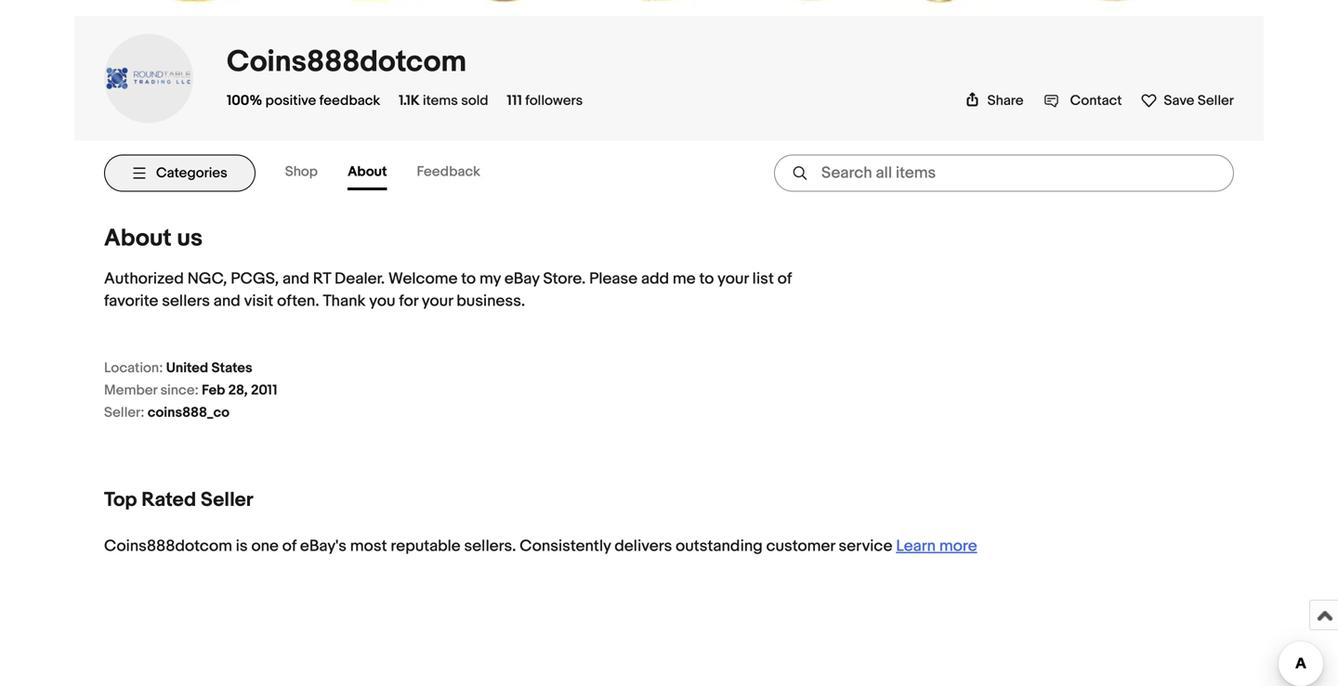 Task type: vqa. For each thing, say whether or not it's contained in the screenshot.
Offer inside the $290.00 Free shipping or Best Offer
no



Task type: describe. For each thing, give the bounding box(es) containing it.
100%
[[227, 92, 262, 109]]

1.1k items sold
[[399, 92, 488, 109]]

you
[[369, 292, 395, 311]]

about for about us
[[104, 224, 172, 253]]

111 followers
[[507, 92, 583, 109]]

1 vertical spatial and
[[214, 292, 240, 311]]

coins888dotcom for coins888dotcom is one of ebay's most reputable sellers. consistently delivers outstanding customer service learn more
[[104, 537, 232, 557]]

outstanding
[[676, 537, 763, 557]]

1 vertical spatial of
[[282, 537, 297, 557]]

rated
[[141, 488, 196, 512]]

welcome
[[388, 269, 458, 289]]

share
[[988, 92, 1024, 109]]

dealer.
[[335, 269, 385, 289]]

1.1k
[[399, 92, 420, 109]]

feedback
[[319, 92, 380, 109]]

coins888dotcom for coins888dotcom
[[227, 44, 467, 80]]

business.
[[457, 292, 525, 311]]

more
[[939, 537, 977, 557]]

service
[[839, 537, 893, 557]]

111
[[507, 92, 522, 109]]

100% positive feedback
[[227, 92, 380, 109]]

learn more link
[[896, 537, 977, 557]]

categories button
[[104, 155, 255, 192]]

most
[[350, 537, 387, 557]]

0 horizontal spatial your
[[422, 292, 453, 311]]

visit
[[244, 292, 273, 311]]

one
[[251, 537, 279, 557]]

top
[[104, 488, 137, 512]]

sellers
[[162, 292, 210, 311]]

us
[[177, 224, 203, 253]]

share button
[[965, 92, 1024, 109]]

customer
[[766, 537, 835, 557]]

of inside authorized ngc, pcgs, and rt dealer.  welcome to my ebay store. please add me to your list of favorite sellers and visit often. thank you for your business.
[[778, 269, 792, 289]]

contact
[[1070, 92, 1122, 109]]

positive
[[265, 92, 316, 109]]

is
[[236, 537, 248, 557]]

delivers
[[615, 537, 672, 557]]

authorized
[[104, 269, 184, 289]]

feb
[[202, 382, 225, 399]]

location:
[[104, 360, 163, 377]]

about us
[[104, 224, 203, 253]]

ebay's
[[300, 537, 347, 557]]

for
[[399, 292, 418, 311]]

tab list containing shop
[[285, 156, 510, 190]]

my
[[479, 269, 501, 289]]

learn
[[896, 537, 936, 557]]



Task type: locate. For each thing, give the bounding box(es) containing it.
seller
[[1198, 92, 1234, 109], [201, 488, 253, 512]]

sold
[[461, 92, 488, 109]]

1 horizontal spatial to
[[699, 269, 714, 289]]

to
[[461, 269, 476, 289], [699, 269, 714, 289]]

1 horizontal spatial about
[[348, 163, 387, 180]]

1 horizontal spatial your
[[718, 269, 749, 289]]

save
[[1164, 92, 1195, 109]]

favorite
[[104, 292, 158, 311]]

your left 'list'
[[718, 269, 749, 289]]

2011
[[251, 382, 277, 399]]

1 horizontal spatial seller
[[1198, 92, 1234, 109]]

0 vertical spatial coins888dotcom
[[227, 44, 467, 80]]

1 vertical spatial coins888dotcom
[[104, 537, 232, 557]]

and down the 'ngc,'
[[214, 292, 240, 311]]

followers
[[525, 92, 583, 109]]

seller up is
[[201, 488, 253, 512]]

often.
[[277, 292, 319, 311]]

coins888dotcom down rated
[[104, 537, 232, 557]]

coins888dotcom link
[[227, 44, 467, 80]]

seller right save
[[1198, 92, 1234, 109]]

28,
[[228, 382, 248, 399]]

and
[[282, 269, 309, 289], [214, 292, 240, 311]]

1 horizontal spatial of
[[778, 269, 792, 289]]

coins888dotcom image
[[104, 66, 193, 91]]

0 horizontal spatial of
[[282, 537, 297, 557]]

since:
[[160, 382, 199, 399]]

ngc,
[[187, 269, 227, 289]]

feedback
[[417, 163, 480, 180]]

2 to from the left
[[699, 269, 714, 289]]

0 horizontal spatial seller
[[201, 488, 253, 512]]

and up often.
[[282, 269, 309, 289]]

save seller button
[[1141, 89, 1234, 109]]

your down welcome
[[422, 292, 453, 311]]

to left my
[[461, 269, 476, 289]]

ebay
[[504, 269, 540, 289]]

pcgs,
[[231, 269, 279, 289]]

0 vertical spatial your
[[718, 269, 749, 289]]

store.
[[543, 269, 586, 289]]

0 horizontal spatial about
[[104, 224, 172, 253]]

0 vertical spatial about
[[348, 163, 387, 180]]

reputable
[[391, 537, 461, 557]]

about up the authorized
[[104, 224, 172, 253]]

united
[[166, 360, 208, 377]]

about
[[348, 163, 387, 180], [104, 224, 172, 253]]

about for about
[[348, 163, 387, 180]]

shop
[[285, 163, 318, 180]]

location: united states member since: feb 28, 2011 seller: coins888_co
[[104, 360, 277, 421]]

1 vertical spatial seller
[[201, 488, 253, 512]]

of right 'list'
[[778, 269, 792, 289]]

member
[[104, 382, 157, 399]]

1 vertical spatial about
[[104, 224, 172, 253]]

your
[[718, 269, 749, 289], [422, 292, 453, 311]]

thank
[[323, 292, 366, 311]]

rt
[[313, 269, 331, 289]]

0 vertical spatial and
[[282, 269, 309, 289]]

consistently
[[520, 537, 611, 557]]

coins888dotcom up feedback
[[227, 44, 467, 80]]

states
[[211, 360, 252, 377]]

1 vertical spatial your
[[422, 292, 453, 311]]

authorized ngc, pcgs, and rt dealer.  welcome to my ebay store. please add me to your list of favorite sellers and visit often. thank you for your business.
[[104, 269, 792, 311]]

items
[[423, 92, 458, 109]]

about right shop in the left top of the page
[[348, 163, 387, 180]]

tab list
[[285, 156, 510, 190]]

1 to from the left
[[461, 269, 476, 289]]

add
[[641, 269, 669, 289]]

0 horizontal spatial to
[[461, 269, 476, 289]]

save seller
[[1164, 92, 1234, 109]]

0 vertical spatial seller
[[1198, 92, 1234, 109]]

contact link
[[1044, 92, 1122, 109]]

please
[[589, 269, 638, 289]]

me
[[673, 269, 696, 289]]

seller:
[[104, 405, 144, 421]]

Search all items field
[[774, 155, 1234, 192]]

categories
[[156, 165, 227, 182]]

to right the me
[[699, 269, 714, 289]]

list
[[752, 269, 774, 289]]

0 horizontal spatial and
[[214, 292, 240, 311]]

1 horizontal spatial and
[[282, 269, 309, 289]]

top rated seller
[[104, 488, 253, 512]]

coins888dotcom is one of ebay's most reputable sellers. consistently delivers outstanding customer service learn more
[[104, 537, 977, 557]]

of right one
[[282, 537, 297, 557]]

seller inside button
[[1198, 92, 1234, 109]]

sellers.
[[464, 537, 516, 557]]

0 vertical spatial of
[[778, 269, 792, 289]]

of
[[778, 269, 792, 289], [282, 537, 297, 557]]

coins888_co
[[148, 405, 230, 421]]

coins888dotcom
[[227, 44, 467, 80], [104, 537, 232, 557]]



